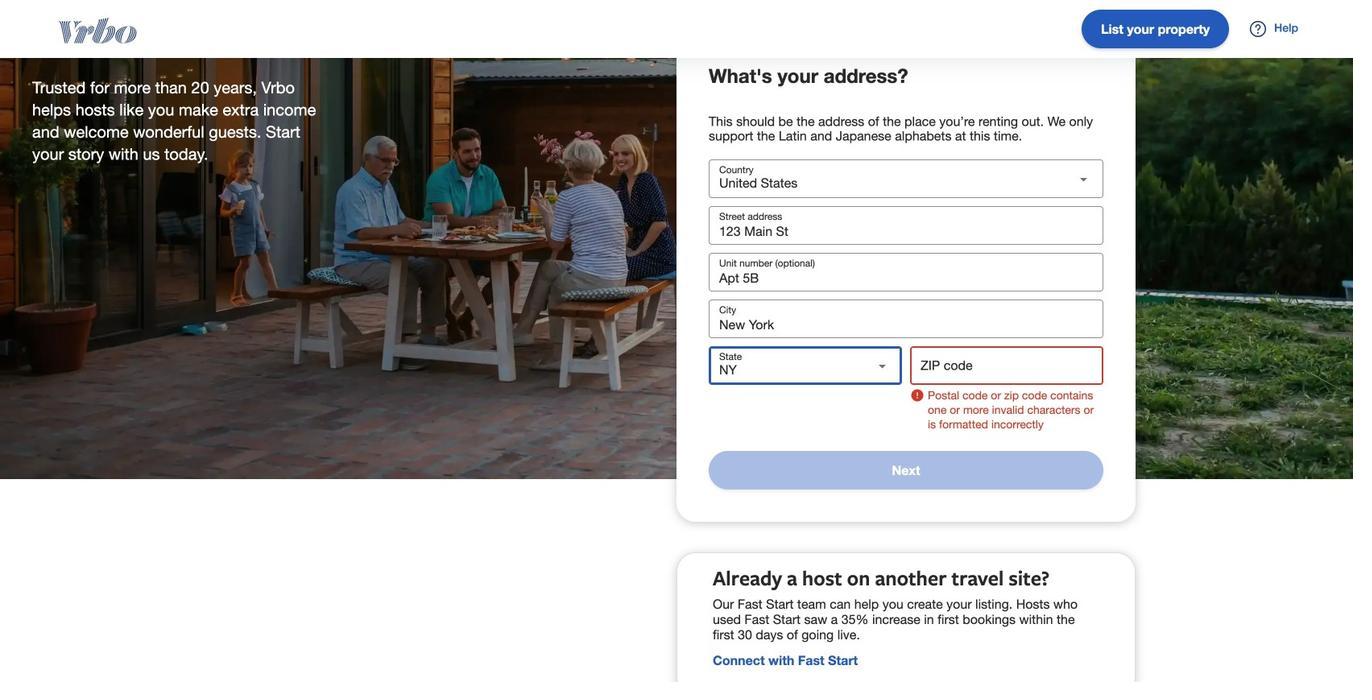 Task type: vqa. For each thing, say whether or not it's contained in the screenshot.
directional image
no



Task type: locate. For each thing, give the bounding box(es) containing it.
vrbo logo image
[[26, 18, 169, 44]]

1 vertical spatial   text field
[[709, 253, 1104, 292]]

0 vertical spatial   text field
[[709, 206, 1104, 245]]

  text field
[[709, 206, 1104, 245], [709, 253, 1104, 292]]

  text field
[[709, 300, 1104, 338], [911, 347, 1104, 385]]

0 vertical spatial   text field
[[709, 300, 1104, 338]]



Task type: describe. For each thing, give the bounding box(es) containing it.
1   text field from the top
[[709, 206, 1104, 245]]

2   text field from the top
[[709, 253, 1104, 292]]

name error image
[[911, 388, 925, 403]]

family enjoying cabin vacation image
[[0, 0, 1354, 479]]

1 vertical spatial   text field
[[911, 347, 1104, 385]]



